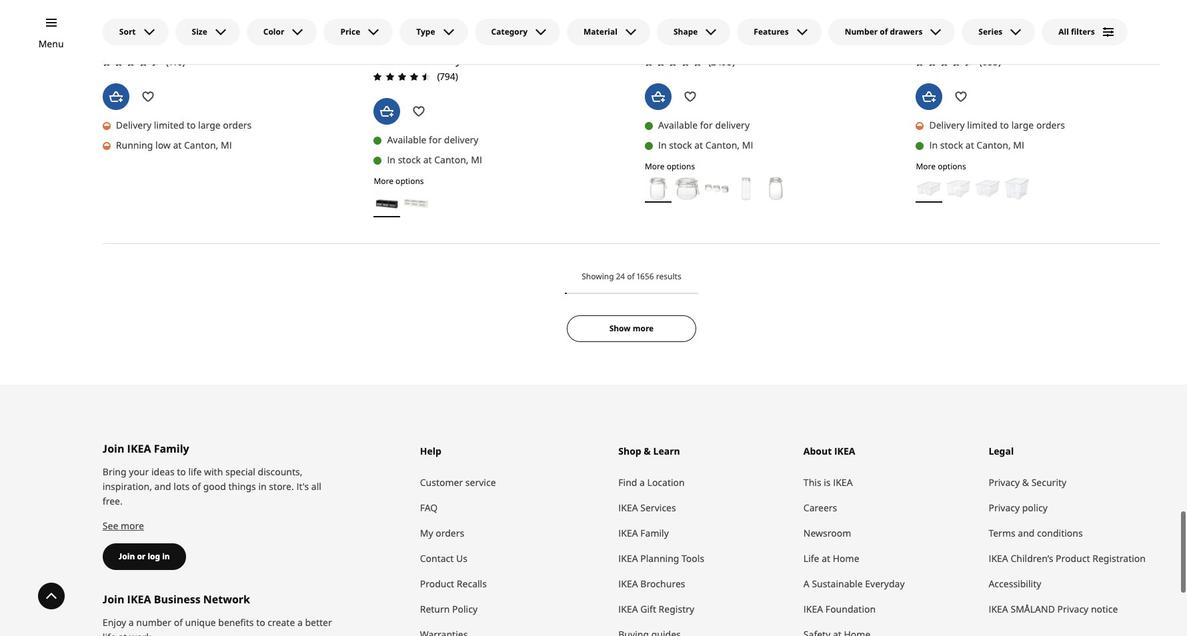 Task type: locate. For each thing, give the bounding box(es) containing it.
with
[[204, 464, 223, 477]]

1 vertical spatial in
[[162, 550, 170, 561]]

price left 3
[[680, 23, 698, 35]]

ikea for ikea gift registry
[[619, 602, 638, 615]]

delivery down (2495) in the right of the page
[[716, 118, 750, 130]]

menu
[[38, 37, 64, 50]]

1 vertical spatial privacy
[[989, 500, 1021, 513]]

4 $ from the left
[[972, 23, 976, 35]]

2 horizontal spatial options
[[939, 160, 967, 171]]

1 horizontal spatial 26,
[[993, 35, 1004, 47]]

price for (116)
[[103, 35, 121, 47]]

2023 right 1,
[[188, 35, 206, 47]]

ikea down ikea services
[[619, 526, 638, 539]]

2023 right series
[[1007, 35, 1025, 47]]

0 horizontal spatial life
[[103, 630, 116, 637]]

to inside enjoy a number of unique benefits to create a better life at work.
[[256, 615, 265, 628]]

price inside 'previous price $ 147 . 00 price valid from nov 1, 2023'
[[103, 35, 121, 47]]

2 horizontal spatial more
[[917, 160, 936, 171]]

options for (853)
[[939, 160, 967, 171]]

more
[[633, 322, 654, 333], [121, 518, 144, 531]]

previous for (116)
[[103, 23, 135, 35]]

policy
[[453, 602, 478, 615]]

available for delivery down (2495) in the right of the page
[[659, 118, 750, 130]]

from
[[143, 35, 161, 47], [686, 35, 704, 47], [414, 35, 433, 47], [957, 35, 975, 47]]

$ left 00
[[158, 23, 162, 35]]

price inside previous price $ 169 . 99 price valid from sep 26, 2023
[[374, 35, 393, 47]]

valid inside previous price $ 3 . 49 price valid from oct 31, 2023
[[666, 35, 684, 47]]

a left better
[[298, 615, 303, 628]]

orders for running low at canton, mi
[[223, 118, 252, 130]]

available for delivery for oct
[[659, 118, 750, 130]]

valid inside 'previous price $ 147 . 00 price valid from nov 1, 2023'
[[123, 35, 141, 47]]

. up (853)
[[981, 23, 983, 35]]

0 vertical spatial family
[[154, 440, 189, 455]]

in inside "bring your ideas to life with special discounts, inspiration, and lots of good things in store. it's all free."
[[259, 479, 267, 492]]

price left 169
[[408, 23, 427, 35]]

review: 4.7 out of 5 stars. total reviews: 853 image
[[913, 53, 977, 69]]

at
[[173, 138, 182, 150], [695, 138, 704, 150], [966, 138, 975, 150], [424, 152, 432, 165], [822, 551, 831, 564], [118, 630, 127, 637]]

1 $ from the left
[[158, 23, 162, 35]]

2 vertical spatial privacy
[[1058, 602, 1089, 615]]

stock for (2495)
[[670, 138, 693, 150]]

at for previous price $ 3 . 49 price valid from oct 31, 2023
[[695, 138, 704, 150]]

. inside 'previous price $ 147 . 00 price valid from nov 1, 2023'
[[174, 23, 177, 35]]

join up "enjoy"
[[103, 591, 124, 606]]

$ left series
[[972, 23, 976, 35]]

2023 inside 'previous price $ 147 . 00 price valid from nov 1, 2023'
[[188, 35, 206, 47]]

1 vertical spatial product
[[420, 577, 455, 589]]

options for (2495)
[[667, 160, 696, 171]]

1 horizontal spatial more options
[[645, 160, 696, 171]]

in right log
[[162, 550, 170, 561]]

from for (2495)
[[686, 35, 704, 47]]

4 valid from the left
[[937, 35, 955, 47]]

00
[[177, 23, 186, 35]]

0 vertical spatial life
[[188, 464, 202, 477]]

ikea down a
[[804, 602, 824, 615]]

0 horizontal spatial in
[[387, 152, 396, 165]]

ikea for ikea children's product registration
[[989, 551, 1009, 564]]

26, inside previous price $ 169 . 99 price valid from sep 26, 2023
[[451, 35, 462, 47]]

valid inside previous price $ 5 . 99 price valid from sep 26, 2023
[[937, 35, 955, 47]]

canton, for (2495)
[[706, 138, 740, 150]]

3 2023 from the left
[[464, 35, 482, 47]]

2023 right 31,
[[733, 35, 752, 47]]

3 from from the left
[[414, 35, 433, 47]]

for down (2495) in the right of the page
[[701, 118, 713, 130]]

26, for delivery
[[451, 35, 462, 47]]

1 horizontal spatial in stock at canton, mi
[[659, 138, 754, 150]]

from left series
[[957, 35, 975, 47]]

0 horizontal spatial delivery
[[116, 118, 152, 130]]

1 vertical spatial delivery
[[444, 132, 479, 145]]

1 26, from the left
[[451, 35, 462, 47]]

your
[[129, 464, 149, 477]]

a sustainable everyday link
[[804, 571, 976, 596]]

at inside enjoy a number of unique benefits to create a better life at work.
[[118, 630, 127, 637]]

0 horizontal spatial stock
[[398, 152, 421, 165]]

0 horizontal spatial more
[[374, 174, 394, 186]]

99 inside previous price $ 169 . 99 price valid from sep 26, 2023
[[448, 23, 458, 35]]

4 from from the left
[[957, 35, 975, 47]]

1 previous from the left
[[103, 23, 135, 35]]

småland
[[1011, 602, 1056, 615]]

mi
[[221, 138, 232, 150], [743, 138, 754, 150], [1014, 138, 1025, 150], [471, 152, 482, 165]]

delivery for 31,
[[716, 118, 750, 130]]

1 horizontal spatial delivery limited to large orders
[[930, 118, 1066, 130]]

. for (853)
[[981, 23, 983, 35]]

available for delivery for sep
[[387, 132, 479, 145]]

0 horizontal spatial orders
[[223, 118, 252, 130]]

3 . from the left
[[446, 23, 448, 35]]

4 . from the left
[[981, 23, 983, 35]]

customer service link
[[420, 469, 606, 494]]

join for join ikea business network
[[103, 591, 124, 606]]

1 horizontal spatial available for delivery
[[659, 118, 750, 130]]

1 vertical spatial more
[[121, 518, 144, 531]]

product
[[1057, 551, 1091, 564], [420, 577, 455, 589]]

services
[[641, 500, 677, 513]]

valid up review: 4.8 out of 5 stars. total reviews: 2495 image
[[666, 35, 684, 47]]

2 price from the left
[[680, 23, 698, 35]]

customer
[[420, 475, 463, 488]]

1 vertical spatial available for delivery
[[387, 132, 479, 145]]

in
[[659, 138, 667, 150], [930, 138, 938, 150], [387, 152, 396, 165]]

1 vertical spatial available
[[387, 132, 427, 145]]

sep
[[435, 35, 449, 47], [977, 35, 991, 47]]

2023 for (2495)
[[733, 35, 752, 47]]

ikea left gift on the right of the page
[[619, 602, 638, 615]]

limited
[[154, 118, 184, 130], [968, 118, 998, 130]]

price
[[137, 23, 156, 35], [680, 23, 698, 35], [408, 23, 427, 35], [951, 23, 970, 35]]

size
[[192, 26, 207, 37]]

orders for in stock at canton, mi
[[1037, 118, 1066, 130]]

price inside previous price $ 3 . 49 price valid from oct 31, 2023
[[645, 35, 664, 47]]

2 limited from the left
[[968, 118, 998, 130]]

0 vertical spatial available for delivery
[[659, 118, 750, 130]]

buy
[[444, 53, 461, 66]]

1 horizontal spatial life
[[188, 464, 202, 477]]

mi for (116)
[[221, 138, 232, 150]]

sep down 169
[[435, 35, 449, 47]]

foundation
[[826, 602, 876, 615]]

valid up review: 4.5 out of 5 stars. total reviews: 116 image on the top left
[[123, 35, 141, 47]]

ikea brochures
[[619, 577, 686, 589]]

contact us link
[[420, 545, 606, 571]]

of
[[881, 26, 889, 37], [628, 270, 635, 281], [192, 479, 201, 492], [174, 615, 183, 628]]

2 horizontal spatial orders
[[1037, 118, 1066, 130]]

1 horizontal spatial sep
[[977, 35, 991, 47]]

1 limited from the left
[[154, 118, 184, 130]]

1 horizontal spatial large
[[1012, 118, 1035, 130]]

$ left 49
[[700, 23, 705, 35]]

bring your ideas to life with special discounts, inspiration, and lots of good things in store. it's all free.
[[103, 464, 322, 506]]

show more
[[610, 322, 654, 333]]

previous up last
[[374, 23, 406, 35]]

0 horizontal spatial sep
[[435, 35, 449, 47]]

0 vertical spatial and
[[155, 479, 171, 492]]

ikea down 'find'
[[619, 500, 638, 513]]

showing 24 of 1656 results
[[582, 270, 682, 281]]

ikea for ikea småland privacy notice
[[989, 602, 1009, 615]]

3 valid from the left
[[395, 35, 412, 47]]

$ inside previous price $ 5 . 99 price valid from sep 26, 2023
[[972, 23, 976, 35]]

0 horizontal spatial a
[[129, 615, 134, 628]]

2 previous from the left
[[645, 23, 677, 35]]

2 from from the left
[[686, 35, 704, 47]]

0 vertical spatial privacy
[[989, 475, 1021, 488]]

delivery up running
[[116, 118, 152, 130]]

nov
[[163, 35, 178, 47]]

$ for (853)
[[972, 23, 976, 35]]

valid for (116)
[[123, 35, 141, 47]]

delivery limited to large orders down (853)
[[930, 118, 1066, 130]]

more
[[645, 160, 665, 171], [917, 160, 936, 171], [374, 174, 394, 186]]

0 horizontal spatial available
[[387, 132, 427, 145]]

2 horizontal spatial in stock at canton, mi
[[930, 138, 1025, 150]]

previous up review: 4.8 out of 5 stars. total reviews: 2495 image
[[645, 23, 677, 35]]

from up 'last chance to buy'
[[414, 35, 433, 47]]

features button
[[738, 19, 822, 45]]

0 horizontal spatial delivery
[[444, 132, 479, 145]]

(2495)
[[709, 54, 736, 67]]

3 price from the left
[[408, 23, 427, 35]]

2 26, from the left
[[993, 35, 1004, 47]]

faq
[[420, 500, 438, 513]]

0 horizontal spatial 99
[[448, 23, 458, 35]]

life inside "bring your ideas to life with special discounts, inspiration, and lots of good things in store. it's all free."
[[188, 464, 202, 477]]

previous inside 'previous price $ 147 . 00 price valid from nov 1, 2023'
[[103, 23, 135, 35]]

my orders link
[[420, 520, 606, 545]]

more right show
[[633, 322, 654, 333]]

99 right 5 at right
[[983, 23, 992, 35]]

to down (853)
[[1001, 118, 1010, 130]]

location
[[648, 475, 685, 488]]

life down "enjoy"
[[103, 630, 116, 637]]

3
[[705, 23, 709, 35]]

price inside previous price $ 5 . 99 price valid from sep 26, 2023
[[917, 35, 935, 47]]

2 vertical spatial join
[[103, 591, 124, 606]]

26, up buy in the left of the page
[[451, 35, 462, 47]]

0 vertical spatial product
[[1057, 551, 1091, 564]]

from left oct
[[686, 35, 704, 47]]

family
[[154, 440, 189, 455], [641, 526, 669, 539]]

home
[[833, 551, 860, 564]]

registry
[[659, 602, 695, 615]]

available down review: 4.6 out of 5 stars. total reviews: 794 image
[[387, 132, 427, 145]]

price for (116)
[[137, 23, 156, 35]]

limited up running low at canton, mi
[[154, 118, 184, 130]]

1 horizontal spatial in
[[659, 138, 667, 150]]

1 horizontal spatial options
[[667, 160, 696, 171]]

2023 inside previous price $ 3 . 49 price valid from oct 31, 2023
[[733, 35, 752, 47]]

more right see
[[121, 518, 144, 531]]

delivery
[[116, 118, 152, 130], [930, 118, 966, 130]]

0 vertical spatial for
[[701, 118, 713, 130]]

price left 5 at right
[[951, 23, 970, 35]]

family down services
[[641, 526, 669, 539]]

2 horizontal spatial a
[[640, 475, 645, 488]]

2023 left category
[[464, 35, 482, 47]]

delivery down (794)
[[444, 132, 479, 145]]

ikea down terms
[[989, 551, 1009, 564]]

ikea down accessibility
[[989, 602, 1009, 615]]

product down terms and conditions link
[[1057, 551, 1091, 564]]

store.
[[269, 479, 294, 492]]

2 delivery from the left
[[930, 118, 966, 130]]

1 delivery from the left
[[116, 118, 152, 130]]

large for running low at canton, mi
[[198, 118, 221, 130]]

. inside previous price $ 3 . 49 price valid from oct 31, 2023
[[709, 23, 712, 35]]

options
[[667, 160, 696, 171], [939, 160, 967, 171], [396, 174, 424, 186]]

$ up 'last chance to buy'
[[429, 23, 434, 35]]

1 horizontal spatial limited
[[968, 118, 998, 130]]

for down (794)
[[429, 132, 442, 145]]

shape
[[674, 26, 698, 37]]

see more
[[103, 518, 144, 531]]

$ inside previous price $ 3 . 49 price valid from oct 31, 2023
[[700, 23, 705, 35]]

privacy
[[989, 475, 1021, 488], [989, 500, 1021, 513], [1058, 602, 1089, 615]]

available for oct
[[659, 118, 698, 130]]

previous inside previous price $ 3 . 49 price valid from oct 31, 2023
[[645, 23, 677, 35]]

more options
[[645, 160, 696, 171], [917, 160, 967, 171], [374, 174, 424, 186]]

26, up (853)
[[993, 35, 1004, 47]]

2 delivery limited to large orders from the left
[[930, 118, 1066, 130]]

2023 for (853)
[[1007, 35, 1025, 47]]

$ inside 'previous price $ 147 . 00 price valid from nov 1, 2023'
[[158, 23, 162, 35]]

ikea down ikea family
[[619, 551, 638, 564]]

from left nov
[[143, 35, 161, 47]]

0 horizontal spatial and
[[155, 479, 171, 492]]

privacy for privacy policy
[[989, 500, 1021, 513]]

1 horizontal spatial in
[[259, 479, 267, 492]]

1 vertical spatial join
[[119, 550, 135, 561]]

previous price $ 3 . 49 price valid from oct 31, 2023
[[645, 23, 752, 47]]

1 valid from the left
[[123, 35, 141, 47]]

more options for (2495)
[[645, 160, 696, 171]]

join up bring
[[103, 440, 124, 455]]

2 valid from the left
[[666, 35, 684, 47]]

stock for (853)
[[941, 138, 964, 150]]

1 horizontal spatial more
[[645, 160, 665, 171]]

2 $ from the left
[[700, 23, 705, 35]]

1 from from the left
[[143, 35, 161, 47]]

. inside previous price $ 5 . 99 price valid from sep 26, 2023
[[981, 23, 983, 35]]

delivery limited to large orders
[[116, 118, 252, 130], [930, 118, 1066, 130]]

price inside popup button
[[341, 26, 361, 37]]

to up running low at canton, mi
[[187, 118, 196, 130]]

2023
[[188, 35, 206, 47], [733, 35, 752, 47], [464, 35, 482, 47], [1007, 35, 1025, 47]]

0 vertical spatial available
[[659, 118, 698, 130]]

1 sep from the left
[[435, 35, 449, 47]]

0 vertical spatial more
[[633, 322, 654, 333]]

1 horizontal spatial delivery
[[716, 118, 750, 130]]

a right 'find'
[[640, 475, 645, 488]]

business
[[154, 591, 201, 606]]

valid for (2495)
[[666, 35, 684, 47]]

join
[[103, 440, 124, 455], [119, 550, 135, 561], [103, 591, 124, 606]]

available down review: 4.8 out of 5 stars. total reviews: 2495 image
[[659, 118, 698, 130]]

1 vertical spatial for
[[429, 132, 442, 145]]

ikea right is
[[834, 475, 853, 488]]

previous inside previous price $ 5 . 99 price valid from sep 26, 2023
[[917, 23, 949, 35]]

4 2023 from the left
[[1007, 35, 1025, 47]]

return policy link
[[420, 596, 606, 621]]

. up oct
[[709, 23, 712, 35]]

(853)
[[980, 54, 1002, 67]]

notice
[[1092, 602, 1119, 615]]

1 horizontal spatial for
[[701, 118, 713, 130]]

0 horizontal spatial product
[[420, 577, 455, 589]]

delivery limited to large orders up running low at canton, mi
[[116, 118, 252, 130]]

to up lots
[[177, 464, 186, 477]]

99 right 169
[[448, 23, 458, 35]]

privacy down 'accessibility' link
[[1058, 602, 1089, 615]]

available for delivery down (794)
[[387, 132, 479, 145]]

join inside button
[[119, 550, 135, 561]]

$
[[158, 23, 162, 35], [700, 23, 705, 35], [429, 23, 434, 35], [972, 23, 976, 35]]

for for oct
[[701, 118, 713, 130]]

$ for (2495)
[[700, 23, 705, 35]]

family up ideas
[[154, 440, 189, 455]]

limited down (853)
[[968, 118, 998, 130]]

filters
[[1072, 26, 1096, 37]]

large for in stock at canton, mi
[[1012, 118, 1035, 130]]

0 horizontal spatial 26,
[[451, 35, 462, 47]]

previous up review: 4.5 out of 5 stars. total reviews: 116 image on the top left
[[103, 23, 135, 35]]

of left drawers
[[881, 26, 889, 37]]

from inside previous price $ 5 . 99 price valid from sep 26, 2023
[[957, 35, 975, 47]]

26, inside previous price $ 5 . 99 price valid from sep 26, 2023
[[993, 35, 1004, 47]]

ikea left brochures
[[619, 577, 638, 589]]

valid up chance
[[395, 35, 412, 47]]

4 price from the left
[[951, 23, 970, 35]]

series button
[[963, 19, 1036, 45]]

privacy up terms
[[989, 500, 1021, 513]]

3 $ from the left
[[429, 23, 434, 35]]

valid for (853)
[[937, 35, 955, 47]]

2 horizontal spatial more options
[[917, 160, 967, 171]]

147
[[162, 23, 174, 35]]

of left unique
[[174, 615, 183, 628]]

0 vertical spatial delivery
[[716, 118, 750, 130]]

valid
[[123, 35, 141, 47], [666, 35, 684, 47], [395, 35, 412, 47], [937, 35, 955, 47]]

planning
[[641, 551, 680, 564]]

gift
[[641, 602, 657, 615]]

2 large from the left
[[1012, 118, 1035, 130]]

2 99 from the left
[[983, 23, 992, 35]]

4 previous from the left
[[917, 23, 949, 35]]

previous up review: 4.7 out of 5 stars. total reviews: 853 image
[[917, 23, 949, 35]]

sep down 5 at right
[[977, 35, 991, 47]]

2 horizontal spatial in
[[930, 138, 938, 150]]

$ inside previous price $ 169 . 99 price valid from sep 26, 2023
[[429, 23, 434, 35]]

99
[[448, 23, 458, 35], [983, 23, 992, 35]]

price for (2495)
[[645, 35, 664, 47]]

in stock at canton, mi for (853)
[[930, 138, 1025, 150]]

0 vertical spatial in
[[259, 479, 267, 492]]

1 horizontal spatial and
[[1019, 526, 1035, 539]]

product recalls
[[420, 577, 487, 589]]

1 horizontal spatial stock
[[670, 138, 693, 150]]

1 horizontal spatial product
[[1057, 551, 1091, 564]]

. up nov
[[174, 23, 177, 35]]

1 . from the left
[[174, 23, 177, 35]]

ikea småland privacy notice link
[[989, 596, 1161, 621]]

shape button
[[657, 19, 731, 45]]

and inside "bring your ideas to life with special discounts, inspiration, and lots of good things in store. it's all free."
[[155, 479, 171, 492]]

0 horizontal spatial large
[[198, 118, 221, 130]]

. for (2495)
[[709, 23, 712, 35]]

valid up review: 4.7 out of 5 stars. total reviews: 853 image
[[937, 35, 955, 47]]

of inside "bring your ideas to life with special discounts, inspiration, and lots of good things in store. it's all free."
[[192, 479, 201, 492]]

0 horizontal spatial more
[[121, 518, 144, 531]]

price inside previous price $ 5 . 99 price valid from sep 26, 2023
[[951, 23, 970, 35]]

join for join ikea family
[[103, 440, 124, 455]]

privacy left the &
[[989, 475, 1021, 488]]

1 horizontal spatial more
[[633, 322, 654, 333]]

brochures
[[641, 577, 686, 589]]

join for join or log in
[[119, 550, 135, 561]]

2 horizontal spatial stock
[[941, 138, 964, 150]]

conditions
[[1038, 526, 1084, 539]]

price inside previous price $ 3 . 49 price valid from oct 31, 2023
[[680, 23, 698, 35]]

from for (116)
[[143, 35, 161, 47]]

more inside button
[[633, 322, 654, 333]]

1 horizontal spatial orders
[[436, 526, 465, 539]]

price inside 'previous price $ 147 . 00 price valid from nov 1, 2023'
[[137, 23, 156, 35]]

1 vertical spatial life
[[103, 630, 116, 637]]

life
[[188, 464, 202, 477], [103, 630, 116, 637]]

sep inside previous price $ 5 . 99 price valid from sep 26, 2023
[[977, 35, 991, 47]]

product down contact
[[420, 577, 455, 589]]

things
[[229, 479, 256, 492]]

ikea gift registry link
[[619, 596, 791, 621]]

ikea for ikea planning tools
[[619, 551, 638, 564]]

to left create
[[256, 615, 265, 628]]

2 2023 from the left
[[733, 35, 752, 47]]

1 horizontal spatial 99
[[983, 23, 992, 35]]

this is ikea
[[804, 475, 853, 488]]

99 inside previous price $ 5 . 99 price valid from sep 26, 2023
[[983, 23, 992, 35]]

material button
[[567, 19, 651, 45]]

ikea
[[127, 440, 151, 455], [834, 475, 853, 488], [619, 500, 638, 513], [619, 526, 638, 539], [619, 551, 638, 564], [989, 551, 1009, 564], [619, 577, 638, 589], [127, 591, 151, 606], [619, 602, 638, 615], [804, 602, 824, 615], [989, 602, 1009, 615]]

1 delivery limited to large orders from the left
[[116, 118, 252, 130]]

price right sort
[[137, 23, 156, 35]]

0 horizontal spatial for
[[429, 132, 442, 145]]

1 large from the left
[[198, 118, 221, 130]]

enjoy
[[103, 615, 126, 628]]

a sustainable everyday
[[804, 577, 905, 589]]

for for sep
[[429, 132, 442, 145]]

limited for stock
[[968, 118, 998, 130]]

privacy & security
[[989, 475, 1067, 488]]

in for (853)
[[930, 138, 938, 150]]

join left or
[[119, 550, 135, 561]]

last chance to buy
[[374, 53, 461, 66]]

from inside previous price $ 3 . 49 price valid from oct 31, 2023
[[686, 35, 704, 47]]

a up the work.
[[129, 615, 134, 628]]

2023 inside previous price $ 5 . 99 price valid from sep 26, 2023
[[1007, 35, 1025, 47]]

1 horizontal spatial delivery
[[930, 118, 966, 130]]

delivery for running
[[116, 118, 152, 130]]

0 horizontal spatial family
[[154, 440, 189, 455]]

in left store.
[[259, 479, 267, 492]]

ikea brochures link
[[619, 571, 791, 596]]

1 2023 from the left
[[188, 35, 206, 47]]

1 99 from the left
[[448, 23, 458, 35]]

from inside 'previous price $ 147 . 00 price valid from nov 1, 2023'
[[143, 35, 161, 47]]

life left with
[[188, 464, 202, 477]]

1 horizontal spatial available
[[659, 118, 698, 130]]

1 horizontal spatial family
[[641, 526, 669, 539]]

ikea children's product registration
[[989, 551, 1147, 564]]

a
[[640, 475, 645, 488], [129, 615, 134, 628], [298, 615, 303, 628]]

in stock at canton, mi
[[659, 138, 754, 150], [930, 138, 1025, 150], [387, 152, 482, 165]]

0 vertical spatial join
[[103, 440, 124, 455]]

. right 'type'
[[446, 23, 448, 35]]

0 horizontal spatial available for delivery
[[387, 132, 479, 145]]

1 price from the left
[[137, 23, 156, 35]]

category
[[492, 26, 528, 37]]

0 horizontal spatial limited
[[154, 118, 184, 130]]

2 . from the left
[[709, 23, 712, 35]]

5
[[976, 23, 981, 35]]

sep inside previous price $ 169 . 99 price valid from sep 26, 2023
[[435, 35, 449, 47]]

. for (116)
[[174, 23, 177, 35]]

0 horizontal spatial in
[[162, 550, 170, 561]]

3 previous from the left
[[374, 23, 406, 35]]

and down ideas
[[155, 479, 171, 492]]

of right lots
[[192, 479, 201, 492]]

ikea for ikea foundation
[[804, 602, 824, 615]]

delivery down review: 4.7 out of 5 stars. total reviews: 853 image
[[930, 118, 966, 130]]

and right terms
[[1019, 526, 1035, 539]]

2 sep from the left
[[977, 35, 991, 47]]

return policy
[[420, 602, 478, 615]]

0 horizontal spatial delivery limited to large orders
[[116, 118, 252, 130]]



Task type: describe. For each thing, give the bounding box(es) containing it.
0 horizontal spatial in stock at canton, mi
[[387, 152, 482, 165]]

canton, for (853)
[[977, 138, 1012, 150]]

(794)
[[437, 69, 458, 82]]

careers
[[804, 500, 838, 513]]

privacy policy link
[[989, 494, 1161, 520]]

canton, for (116)
[[184, 138, 218, 150]]

of inside popup button
[[881, 26, 889, 37]]

delivery for in
[[930, 118, 966, 130]]

price for (853)
[[917, 35, 935, 47]]

ikea up your
[[127, 440, 151, 455]]

1 vertical spatial and
[[1019, 526, 1035, 539]]

(116)
[[166, 54, 185, 67]]

faq link
[[420, 494, 606, 520]]

previous inside previous price $ 169 . 99 price valid from sep 26, 2023
[[374, 23, 406, 35]]

at for previous price $ 169 . 99 price valid from sep 26, 2023
[[424, 152, 432, 165]]

to inside "bring your ideas to life with special discounts, inspiration, and lots of good things in store. it's all free."
[[177, 464, 186, 477]]

ikea for ikea services
[[619, 500, 638, 513]]

ikea services link
[[619, 494, 791, 520]]

chance
[[396, 53, 429, 66]]

review: 4.8 out of 5 stars. total reviews: 2495 image
[[641, 53, 706, 69]]

ikea for ikea brochures
[[619, 577, 638, 589]]

return
[[420, 602, 450, 615]]

99 for for
[[448, 23, 458, 35]]

26, for to
[[993, 35, 1004, 47]]

24
[[616, 270, 625, 281]]

mi for (2495)
[[743, 138, 754, 150]]

mi for (853)
[[1014, 138, 1025, 150]]

free.
[[103, 494, 123, 506]]

from inside previous price $ 169 . 99 price valid from sep 26, 2023
[[414, 35, 433, 47]]

special
[[226, 464, 256, 477]]

sort button
[[103, 19, 169, 45]]

accessibility link
[[989, 571, 1161, 596]]

ideas
[[151, 464, 175, 477]]

sep for limited
[[977, 35, 991, 47]]

ikea family link
[[619, 520, 791, 545]]

see more link
[[103, 518, 144, 531]]

privacy for privacy & security
[[989, 475, 1021, 488]]

99 for limited
[[983, 23, 992, 35]]

of right 24
[[628, 270, 635, 281]]

material
[[584, 26, 618, 37]]

features
[[754, 26, 789, 37]]

1,
[[180, 35, 186, 47]]

available for sep
[[387, 132, 427, 145]]

in for (2495)
[[659, 138, 667, 150]]

previous price $ 5 . 99 price valid from sep 26, 2023
[[917, 23, 1025, 47]]

all filters button
[[1043, 19, 1128, 45]]

at for previous price $ 5 . 99 price valid from sep 26, 2023
[[966, 138, 975, 150]]

type
[[417, 26, 436, 37]]

$ for (116)
[[158, 23, 162, 35]]

1 horizontal spatial a
[[298, 615, 303, 628]]

more for (2495)
[[645, 160, 665, 171]]

network
[[203, 591, 250, 606]]

ikea up number
[[127, 591, 151, 606]]

running low at canton, mi
[[116, 138, 232, 150]]

delivery for 26,
[[444, 132, 479, 145]]

0 horizontal spatial more options
[[374, 174, 424, 186]]

31,
[[721, 35, 731, 47]]

a for enjoy
[[129, 615, 134, 628]]

terms and conditions link
[[989, 520, 1161, 545]]

previous for (853)
[[917, 23, 949, 35]]

ikea planning tools link
[[619, 545, 791, 571]]

in stock at canton, mi for (2495)
[[659, 138, 754, 150]]

terms
[[989, 526, 1016, 539]]

join or log in button
[[103, 543, 186, 569]]

review: 4.5 out of 5 stars. total reviews: 116 image
[[99, 53, 163, 69]]

ikea services
[[619, 500, 677, 513]]

ikea for ikea family
[[619, 526, 638, 539]]

careers link
[[804, 494, 976, 520]]

0 horizontal spatial options
[[396, 174, 424, 186]]

more for (853)
[[917, 160, 936, 171]]

169
[[434, 23, 446, 35]]

oct
[[706, 35, 719, 47]]

privacy & security link
[[989, 469, 1161, 494]]

price button
[[324, 19, 393, 45]]

everyday
[[866, 577, 905, 589]]

registration
[[1093, 551, 1147, 564]]

contact
[[420, 551, 454, 564]]

is
[[824, 475, 831, 488]]

. inside previous price $ 169 . 99 price valid from sep 26, 2023
[[446, 23, 448, 35]]

2023 for (116)
[[188, 35, 206, 47]]

valid inside previous price $ 169 . 99 price valid from sep 26, 2023
[[395, 35, 412, 47]]

delivery limited to large orders for low
[[116, 118, 252, 130]]

in inside button
[[162, 550, 170, 561]]

ikea children's product registration link
[[989, 545, 1161, 571]]

a for find
[[640, 475, 645, 488]]

drawers
[[891, 26, 923, 37]]

more options for (853)
[[917, 160, 967, 171]]

enjoy a number of unique benefits to create a better life at work.
[[103, 615, 332, 637]]

of inside enjoy a number of unique benefits to create a better life at work.
[[174, 615, 183, 628]]

number
[[136, 615, 172, 628]]

find
[[619, 475, 638, 488]]

contact us
[[420, 551, 468, 564]]

discounts,
[[258, 464, 303, 477]]

unique
[[185, 615, 216, 628]]

price for (853)
[[951, 23, 970, 35]]

review: 4.6 out of 5 stars. total reviews: 794 image
[[370, 68, 435, 84]]

more for see more
[[121, 518, 144, 531]]

previous for (2495)
[[645, 23, 677, 35]]

limited for low
[[154, 118, 184, 130]]

price for (2495)
[[680, 23, 698, 35]]

or
[[137, 550, 146, 561]]

this is ikea link
[[804, 469, 976, 494]]

results
[[657, 270, 682, 281]]

bring
[[103, 464, 127, 477]]

this
[[804, 475, 822, 488]]

all filters
[[1059, 26, 1096, 37]]

to left buy in the left of the page
[[432, 53, 441, 66]]

number of drawers button
[[829, 19, 956, 45]]

see
[[103, 518, 118, 531]]

life at home link
[[804, 545, 976, 571]]

ikea gift registry
[[619, 602, 695, 615]]

customer service
[[420, 475, 496, 488]]

children's
[[1011, 551, 1054, 564]]

1 vertical spatial family
[[641, 526, 669, 539]]

at for previous price $ 147 . 00 price valid from nov 1, 2023
[[173, 138, 182, 150]]

find a location link
[[619, 469, 791, 494]]

log
[[148, 550, 160, 561]]

last
[[374, 53, 394, 66]]

number
[[845, 26, 878, 37]]

sep for for
[[435, 35, 449, 47]]

2023 inside previous price $ 169 . 99 price valid from sep 26, 2023
[[464, 35, 482, 47]]

more for show more
[[633, 322, 654, 333]]

life inside enjoy a number of unique benefits to create a better life at work.
[[103, 630, 116, 637]]

good
[[203, 479, 226, 492]]

service
[[466, 475, 496, 488]]

previous price $ 169 . 99 price valid from sep 26, 2023
[[374, 23, 482, 47]]

running
[[116, 138, 153, 150]]

from for (853)
[[957, 35, 975, 47]]

us
[[456, 551, 468, 564]]

inspiration,
[[103, 479, 152, 492]]

delivery limited to large orders for stock
[[930, 118, 1066, 130]]

previous price $ 147 . 00 price valid from nov 1, 2023
[[103, 23, 206, 47]]

my
[[420, 526, 434, 539]]

color
[[263, 26, 285, 37]]

accessibility
[[989, 577, 1042, 589]]

showing
[[582, 270, 614, 281]]

&
[[1023, 475, 1030, 488]]

category button
[[475, 19, 561, 45]]

price inside previous price $ 169 . 99 price valid from sep 26, 2023
[[408, 23, 427, 35]]



Task type: vqa. For each thing, say whether or not it's contained in the screenshot.
the top 'AN'
no



